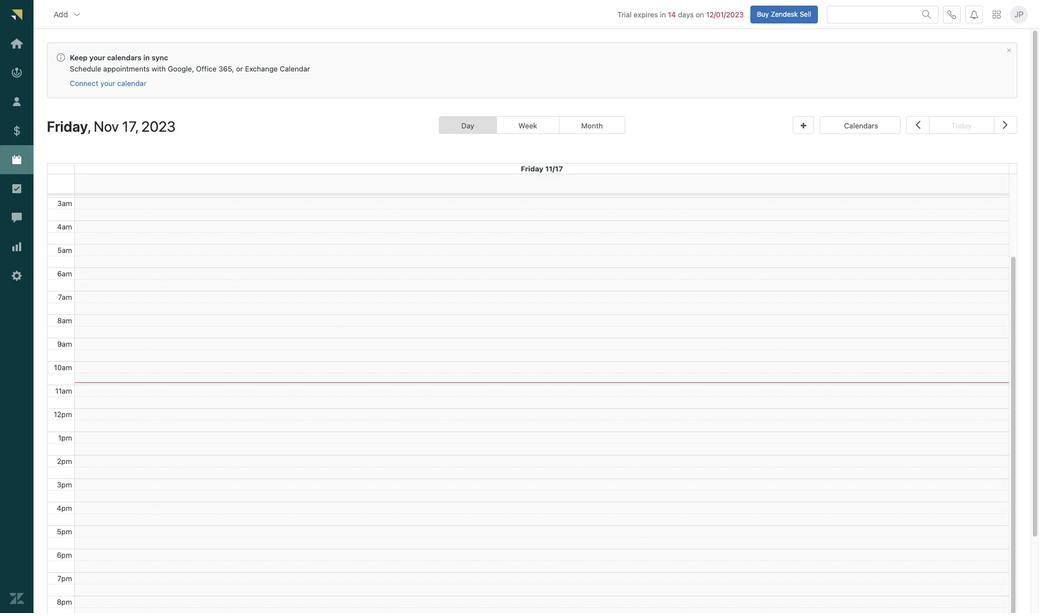 Task type: locate. For each thing, give the bounding box(es) containing it.
2023
[[141, 118, 176, 134]]

1pm
[[58, 433, 72, 442]]

your
[[89, 53, 105, 62], [100, 79, 115, 88]]

12pm
[[54, 410, 72, 419]]

0 vertical spatial friday
[[47, 118, 88, 134]]

zendesk
[[771, 10, 798, 18]]

friday
[[47, 118, 88, 134], [521, 164, 544, 173]]

4pm
[[57, 504, 72, 513]]

friday left "11/17"
[[521, 164, 544, 173]]

schedule
[[70, 64, 101, 73]]

6pm
[[57, 551, 72, 560]]

calls image
[[948, 10, 957, 19]]

office
[[196, 64, 217, 73]]

plus image
[[801, 122, 807, 129]]

5am
[[57, 246, 72, 255]]

365,
[[219, 64, 234, 73]]

friday left nov
[[47, 118, 88, 134]]

5pm
[[57, 527, 72, 536]]

1 horizontal spatial friday
[[521, 164, 544, 173]]

calendars
[[107, 53, 142, 62]]

days
[[678, 10, 694, 19]]

add
[[54, 9, 68, 19]]

angle right image
[[1004, 117, 1009, 132]]

or
[[236, 64, 243, 73]]

12/01/2023
[[707, 10, 744, 19]]

google,
[[168, 64, 194, 73]]

trial expires in 14 days on 12/01/2023
[[618, 10, 744, 19]]

in
[[660, 10, 666, 19], [143, 53, 150, 62]]

0 vertical spatial in
[[660, 10, 666, 19]]

1 vertical spatial friday
[[521, 164, 544, 173]]

1 vertical spatial in
[[143, 53, 150, 62]]

your inside keep your calendars in sync schedule appointments with google, office 365, or exchange calendar
[[89, 53, 105, 62]]

0 vertical spatial your
[[89, 53, 105, 62]]

in left sync
[[143, 53, 150, 62]]

9am
[[57, 340, 72, 349]]

your up the 'schedule'
[[89, 53, 105, 62]]

day
[[462, 121, 475, 130]]

exchange
[[245, 64, 278, 73]]

7am
[[58, 293, 72, 302]]

1 horizontal spatial in
[[660, 10, 666, 19]]

friday for friday , nov 17, 2023
[[47, 118, 88, 134]]

month
[[582, 121, 603, 130]]

with
[[152, 64, 166, 73]]

in inside keep your calendars in sync schedule appointments with google, office 365, or exchange calendar
[[143, 53, 150, 62]]

today
[[952, 121, 973, 130]]

your for keep
[[89, 53, 105, 62]]

zendesk image
[[9, 592, 24, 606]]

your down appointments
[[100, 79, 115, 88]]

8pm
[[57, 598, 72, 607]]

0 horizontal spatial in
[[143, 53, 150, 62]]

info image
[[56, 53, 65, 62]]

sell
[[800, 10, 812, 18]]

1 vertical spatial your
[[100, 79, 115, 88]]

0 horizontal spatial friday
[[47, 118, 88, 134]]

in left 14 on the right top
[[660, 10, 666, 19]]

nov
[[94, 118, 119, 134]]

14
[[668, 10, 676, 19]]



Task type: vqa. For each thing, say whether or not it's contained in the screenshot.
See plans "See"
no



Task type: describe. For each thing, give the bounding box(es) containing it.
friday 11/17
[[521, 164, 563, 173]]

3am
[[57, 199, 72, 208]]

angle left image
[[916, 117, 921, 132]]

chevron down image
[[73, 10, 81, 19]]

11/17
[[546, 164, 563, 173]]

jp button
[[1011, 5, 1029, 23]]

bell image
[[971, 10, 979, 19]]

buy zendesk sell button
[[751, 5, 819, 23]]

calendar
[[117, 79, 147, 88]]

11am
[[55, 387, 72, 395]]

,
[[88, 118, 91, 134]]

add button
[[45, 3, 90, 25]]

2pm
[[57, 457, 72, 466]]

keep
[[70, 53, 88, 62]]

zendesk products image
[[993, 10, 1001, 18]]

buy zendesk sell
[[757, 10, 812, 18]]

search image
[[923, 10, 932, 19]]

week
[[519, 121, 538, 130]]

connect your calendar link
[[70, 79, 147, 88]]

expires
[[634, 10, 658, 19]]

6am
[[57, 269, 72, 278]]

3pm
[[57, 480, 72, 489]]

appointments
[[103, 64, 150, 73]]

friday , nov 17, 2023
[[47, 118, 176, 134]]

jp
[[1015, 9, 1024, 19]]

7pm
[[57, 574, 72, 583]]

connect your calendar
[[70, 79, 147, 88]]

your for connect
[[100, 79, 115, 88]]

sync
[[152, 53, 168, 62]]

calendars
[[845, 121, 879, 130]]

keep your calendars in sync schedule appointments with google, office 365, or exchange calendar
[[70, 53, 310, 73]]

17,
[[122, 118, 138, 134]]

trial
[[618, 10, 632, 19]]

calendar
[[280, 64, 310, 73]]

buy
[[757, 10, 769, 18]]

friday for friday 11/17
[[521, 164, 544, 173]]

8am
[[57, 316, 72, 325]]

10am
[[54, 363, 72, 372]]

cancel image
[[1007, 48, 1013, 54]]

connect
[[70, 79, 98, 88]]

on
[[696, 10, 705, 19]]

4am
[[57, 222, 72, 231]]



